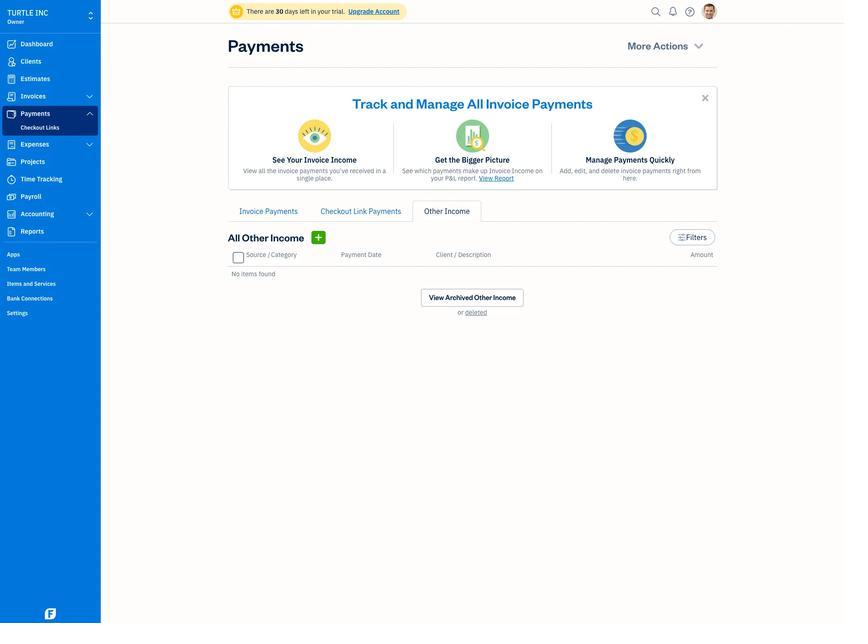 Task type: vqa. For each thing, say whether or not it's contained in the screenshot.
make
yes



Task type: describe. For each thing, give the bounding box(es) containing it.
found
[[259, 270, 276, 278]]

services
[[34, 281, 56, 287]]

get the bigger picture image
[[456, 120, 489, 153]]

estimates
[[21, 75, 50, 83]]

payments inside see which payments make up invoice income on your p&l report.
[[433, 167, 462, 175]]

client / description
[[436, 251, 492, 259]]

source
[[246, 251, 266, 259]]

payments inside "manage payments quickly add, edit, and delete invoice payments right from here."
[[615, 155, 648, 165]]

projects
[[21, 158, 45, 166]]

timer image
[[6, 175, 17, 184]]

30
[[276, 7, 284, 16]]

chevron large down image for invoices
[[86, 93, 94, 100]]

payments for add,
[[643, 167, 672, 175]]

manage payments quickly image
[[614, 120, 647, 153]]

0 vertical spatial in
[[311, 7, 316, 16]]

get the bigger picture
[[435, 155, 510, 165]]

see your invoice income view all the invoice payments you've received in a single place.
[[243, 155, 386, 182]]

close image
[[701, 93, 711, 103]]

0 horizontal spatial all
[[228, 231, 240, 244]]

manage payments quickly add, edit, and delete invoice payments right from here.
[[560, 155, 702, 182]]

source / category
[[246, 251, 297, 259]]

description
[[459, 251, 492, 259]]

checkout links link
[[4, 122, 96, 133]]

client
[[436, 251, 453, 259]]

more actions button
[[620, 34, 714, 56]]

income inside see your invoice income view all the invoice payments you've received in a single place.
[[331, 155, 357, 165]]

payroll
[[21, 193, 41, 201]]

payment date
[[341, 251, 382, 259]]

view for view report
[[480, 174, 493, 182]]

apps
[[7, 251, 20, 258]]

inc
[[35, 8, 48, 17]]

checkout links
[[21, 124, 59, 131]]

chevron large down image
[[86, 211, 94, 218]]

payment
[[341, 251, 367, 259]]

project image
[[6, 158, 17, 167]]

add,
[[560, 167, 574, 175]]

upgrade
[[349, 7, 374, 16]]

report image
[[6, 227, 17, 237]]

freshbooks image
[[43, 609, 58, 620]]

accounting link
[[2, 206, 98, 223]]

go to help image
[[683, 5, 698, 19]]

payments inside 'link'
[[369, 207, 402, 216]]

manage inside "manage payments quickly add, edit, and delete invoice payments right from here."
[[586, 155, 613, 165]]

bank
[[7, 295, 20, 302]]

crown image
[[232, 7, 241, 16]]

deleted
[[466, 309, 488, 317]]

make
[[463, 167, 479, 175]]

apps link
[[2, 248, 98, 261]]

turtle inc owner
[[7, 8, 48, 25]]

tracking
[[37, 175, 62, 183]]

0 vertical spatial manage
[[417, 94, 465, 112]]

/ for description
[[455, 251, 457, 259]]

payments for income
[[300, 167, 328, 175]]

chevron large down image for payments
[[86, 110, 94, 117]]

links
[[46, 124, 59, 131]]

amount
[[691, 251, 714, 259]]

clients
[[21, 57, 41, 66]]

settings
[[7, 310, 28, 317]]

track and manage all invoice payments
[[353, 94, 593, 112]]

from
[[688, 167, 702, 175]]

the inside see your invoice income view all the invoice payments you've received in a single place.
[[267, 167, 277, 175]]

payments link
[[2, 106, 98, 122]]

see for which
[[403, 167, 413, 175]]

client image
[[6, 57, 17, 66]]

invoice inside see your invoice income view all the invoice payments you've received in a single place.
[[304, 155, 329, 165]]

your
[[287, 155, 303, 165]]

left
[[300, 7, 310, 16]]

0 horizontal spatial other
[[242, 231, 269, 244]]

in inside see your invoice income view all the invoice payments you've received in a single place.
[[376, 167, 381, 175]]

up
[[481, 167, 488, 175]]

search image
[[649, 5, 664, 19]]

quickly
[[650, 155, 675, 165]]

time tracking
[[21, 175, 62, 183]]

settings link
[[2, 306, 98, 320]]

1 horizontal spatial all
[[468, 94, 484, 112]]

checkout link payments
[[321, 207, 402, 216]]

invoice inside see which payments make up invoice income on your p&l report.
[[490, 167, 511, 175]]

all
[[259, 167, 266, 175]]

checkout for checkout links
[[21, 124, 45, 131]]

your inside see which payments make up invoice income on your p&l report.
[[431, 174, 444, 182]]

team members link
[[2, 262, 98, 276]]

are
[[265, 7, 274, 16]]

track
[[353, 94, 388, 112]]

bank connections
[[7, 295, 53, 302]]

a
[[383, 167, 386, 175]]

connections
[[21, 295, 53, 302]]

view inside see your invoice income view all the invoice payments you've received in a single place.
[[243, 167, 257, 175]]

items and services
[[7, 281, 56, 287]]

expense image
[[6, 140, 17, 149]]

view archived other income
[[429, 293, 516, 302]]

invoice for payments
[[621, 167, 642, 175]]

money image
[[6, 193, 17, 202]]

payment date button
[[341, 251, 382, 259]]

filters
[[687, 233, 708, 242]]

right
[[673, 167, 686, 175]]

no items found
[[232, 270, 276, 278]]

amount button
[[691, 251, 714, 259]]

link
[[354, 207, 367, 216]]

received
[[350, 167, 375, 175]]



Task type: locate. For each thing, give the bounding box(es) containing it.
invoice down your
[[278, 167, 298, 175]]

chevrondown image
[[693, 39, 706, 52]]

all
[[468, 94, 484, 112], [228, 231, 240, 244]]

settings image
[[678, 232, 687, 243]]

no
[[232, 270, 240, 278]]

view inside view archived other income link
[[429, 293, 444, 302]]

payments inside "main" element
[[21, 110, 50, 118]]

1 horizontal spatial other
[[425, 207, 443, 216]]

1 / from the left
[[268, 251, 270, 259]]

other up source
[[242, 231, 269, 244]]

see your invoice income image
[[298, 120, 331, 153]]

dashboard
[[21, 40, 53, 48]]

payments down your
[[300, 167, 328, 175]]

expenses
[[21, 140, 49, 149]]

bigger
[[462, 155, 484, 165]]

0 vertical spatial other
[[425, 207, 443, 216]]

1 vertical spatial manage
[[586, 155, 613, 165]]

and
[[391, 94, 414, 112], [589, 167, 600, 175], [23, 281, 33, 287]]

invoice right delete
[[621, 167, 642, 175]]

picture
[[486, 155, 510, 165]]

category
[[271, 251, 297, 259]]

income
[[331, 155, 357, 165], [512, 167, 534, 175], [445, 207, 470, 216], [271, 231, 305, 244], [494, 293, 516, 302]]

there are 30 days left in your trial. upgrade account
[[247, 7, 400, 16]]

1 vertical spatial your
[[431, 174, 444, 182]]

0 vertical spatial all
[[468, 94, 484, 112]]

checkout
[[21, 124, 45, 131], [321, 207, 352, 216]]

1 vertical spatial in
[[376, 167, 381, 175]]

notifications image
[[666, 2, 681, 21]]

upgrade account link
[[347, 7, 400, 16]]

trial.
[[332, 7, 345, 16]]

0 horizontal spatial see
[[273, 155, 285, 165]]

chevron large down image down estimates link
[[86, 93, 94, 100]]

1 vertical spatial chevron large down image
[[86, 110, 94, 117]]

1 chevron large down image from the top
[[86, 93, 94, 100]]

/ right source
[[268, 251, 270, 259]]

payments
[[228, 34, 304, 56], [532, 94, 593, 112], [21, 110, 50, 118], [615, 155, 648, 165], [265, 207, 298, 216], [369, 207, 402, 216]]

bank connections link
[[2, 292, 98, 305]]

more actions
[[628, 39, 689, 52]]

chevron large down image for expenses
[[86, 141, 94, 149]]

3 payments from the left
[[643, 167, 672, 175]]

/
[[268, 251, 270, 259], [455, 251, 457, 259]]

date
[[368, 251, 382, 259]]

payroll link
[[2, 189, 98, 205]]

2 vertical spatial and
[[23, 281, 33, 287]]

2 vertical spatial other
[[475, 293, 492, 302]]

account
[[375, 7, 400, 16]]

invoice payments
[[240, 207, 298, 216]]

place.
[[316, 174, 333, 182]]

owner
[[7, 18, 24, 25]]

0 vertical spatial your
[[318, 7, 331, 16]]

0 horizontal spatial checkout
[[21, 124, 45, 131]]

1 horizontal spatial payments
[[433, 167, 462, 175]]

other down which
[[425, 207, 443, 216]]

edit,
[[575, 167, 588, 175]]

invoice payments link
[[228, 201, 310, 222]]

1 vertical spatial the
[[267, 167, 277, 175]]

all up get the bigger picture
[[468, 94, 484, 112]]

2 horizontal spatial payments
[[643, 167, 672, 175]]

more
[[628, 39, 652, 52]]

there
[[247, 7, 264, 16]]

reports link
[[2, 224, 98, 240]]

see left which
[[403, 167, 413, 175]]

0 horizontal spatial payments
[[300, 167, 328, 175]]

your left trial. on the top
[[318, 7, 331, 16]]

report.
[[458, 174, 478, 182]]

team members
[[7, 266, 46, 273]]

2 chevron large down image from the top
[[86, 110, 94, 117]]

1 horizontal spatial checkout
[[321, 207, 352, 216]]

reports
[[21, 227, 44, 236]]

invoice for your
[[278, 167, 298, 175]]

1 vertical spatial other
[[242, 231, 269, 244]]

the right the all in the left of the page
[[267, 167, 277, 175]]

projects link
[[2, 154, 98, 171]]

see left your
[[273, 155, 285, 165]]

2 horizontal spatial and
[[589, 167, 600, 175]]

expenses link
[[2, 137, 98, 153]]

estimate image
[[6, 75, 17, 84]]

and inside "manage payments quickly add, edit, and delete invoice payments right from here."
[[589, 167, 600, 175]]

or deleted
[[458, 309, 488, 317]]

1 horizontal spatial view
[[429, 293, 444, 302]]

archived
[[446, 293, 473, 302]]

estimates link
[[2, 71, 98, 88]]

0 vertical spatial chevron large down image
[[86, 93, 94, 100]]

0 vertical spatial checkout
[[21, 124, 45, 131]]

invoice inside "manage payments quickly add, edit, and delete invoice payments right from here."
[[621, 167, 642, 175]]

in left a
[[376, 167, 381, 175]]

chevron large down image down the checkout links link
[[86, 141, 94, 149]]

team
[[7, 266, 21, 273]]

0 horizontal spatial and
[[23, 281, 33, 287]]

1 horizontal spatial your
[[431, 174, 444, 182]]

view left archived
[[429, 293, 444, 302]]

view right make
[[480, 174, 493, 182]]

items
[[7, 281, 22, 287]]

and right track
[[391, 94, 414, 112]]

members
[[22, 266, 46, 273]]

0 horizontal spatial /
[[268, 251, 270, 259]]

single
[[297, 174, 314, 182]]

time tracking link
[[2, 171, 98, 188]]

1 horizontal spatial manage
[[586, 155, 613, 165]]

other up deleted link
[[475, 293, 492, 302]]

2 invoice from the left
[[621, 167, 642, 175]]

0 horizontal spatial in
[[311, 7, 316, 16]]

view archived other income link
[[421, 289, 525, 307]]

checkout left link
[[321, 207, 352, 216]]

invoice
[[486, 94, 530, 112], [304, 155, 329, 165], [490, 167, 511, 175], [240, 207, 264, 216]]

checkout inside "main" element
[[21, 124, 45, 131]]

days
[[285, 7, 298, 16]]

chevron large down image up the checkout links link
[[86, 110, 94, 117]]

actions
[[654, 39, 689, 52]]

the right get on the right top of page
[[449, 155, 460, 165]]

chevron large down image
[[86, 93, 94, 100], [86, 110, 94, 117], [86, 141, 94, 149]]

2 vertical spatial chevron large down image
[[86, 141, 94, 149]]

1 horizontal spatial and
[[391, 94, 414, 112]]

0 horizontal spatial manage
[[417, 94, 465, 112]]

2 payments from the left
[[433, 167, 462, 175]]

0 horizontal spatial invoice
[[278, 167, 298, 175]]

view for view archived other income
[[429, 293, 444, 302]]

3 chevron large down image from the top
[[86, 141, 94, 149]]

/ right client
[[455, 251, 457, 259]]

see
[[273, 155, 285, 165], [403, 167, 413, 175]]

0 horizontal spatial the
[[267, 167, 277, 175]]

chart image
[[6, 210, 17, 219]]

payments down get on the right top of page
[[433, 167, 462, 175]]

delete
[[602, 167, 620, 175]]

the
[[449, 155, 460, 165], [267, 167, 277, 175]]

checkout for checkout link payments
[[321, 207, 352, 216]]

1 horizontal spatial see
[[403, 167, 413, 175]]

income inside see which payments make up invoice income on your p&l report.
[[512, 167, 534, 175]]

you've
[[330, 167, 349, 175]]

invoice inside see your invoice income view all the invoice payments you've received in a single place.
[[278, 167, 298, 175]]

and right edit,
[[589, 167, 600, 175]]

on
[[536, 167, 543, 175]]

p&l
[[446, 174, 457, 182]]

your left p&l
[[431, 174, 444, 182]]

clients link
[[2, 54, 98, 70]]

1 payments from the left
[[300, 167, 328, 175]]

dashboard image
[[6, 40, 17, 49]]

accounting
[[21, 210, 54, 218]]

which
[[415, 167, 432, 175]]

1 horizontal spatial the
[[449, 155, 460, 165]]

payments inside "manage payments quickly add, edit, and delete invoice payments right from here."
[[643, 167, 672, 175]]

1 vertical spatial see
[[403, 167, 413, 175]]

1 horizontal spatial in
[[376, 167, 381, 175]]

see inside see your invoice income view all the invoice payments you've received in a single place.
[[273, 155, 285, 165]]

see inside see which payments make up invoice income on your p&l report.
[[403, 167, 413, 175]]

and for services
[[23, 281, 33, 287]]

checkout inside 'link'
[[321, 207, 352, 216]]

0 vertical spatial the
[[449, 155, 460, 165]]

0 vertical spatial see
[[273, 155, 285, 165]]

time
[[21, 175, 35, 183]]

here.
[[624, 174, 638, 182]]

main element
[[0, 0, 124, 623]]

in
[[311, 7, 316, 16], [376, 167, 381, 175]]

all up no
[[228, 231, 240, 244]]

1 invoice from the left
[[278, 167, 298, 175]]

in right left
[[311, 7, 316, 16]]

1 vertical spatial all
[[228, 231, 240, 244]]

dashboard link
[[2, 36, 98, 53]]

0 horizontal spatial your
[[318, 7, 331, 16]]

1 vertical spatial and
[[589, 167, 600, 175]]

/ for category
[[268, 251, 270, 259]]

2 horizontal spatial view
[[480, 174, 493, 182]]

0 vertical spatial and
[[391, 94, 414, 112]]

payments down quickly
[[643, 167, 672, 175]]

other income link
[[413, 201, 482, 222]]

items
[[241, 270, 257, 278]]

and inside "main" element
[[23, 281, 33, 287]]

invoices link
[[2, 88, 98, 105]]

or
[[458, 309, 464, 317]]

1 horizontal spatial /
[[455, 251, 457, 259]]

1 vertical spatial checkout
[[321, 207, 352, 216]]

1 horizontal spatial invoice
[[621, 167, 642, 175]]

payments inside see your invoice income view all the invoice payments you've received in a single place.
[[300, 167, 328, 175]]

and right items
[[23, 281, 33, 287]]

0 horizontal spatial view
[[243, 167, 257, 175]]

payment image
[[6, 110, 17, 119]]

checkout link payments link
[[310, 201, 413, 222]]

invoices
[[21, 92, 46, 100]]

invoice image
[[6, 92, 17, 101]]

other
[[425, 207, 443, 216], [242, 231, 269, 244], [475, 293, 492, 302]]

other income
[[425, 207, 470, 216]]

see for your
[[273, 155, 285, 165]]

2 horizontal spatial other
[[475, 293, 492, 302]]

add new other income entry image
[[315, 232, 323, 243]]

2 / from the left
[[455, 251, 457, 259]]

view
[[243, 167, 257, 175], [480, 174, 493, 182], [429, 293, 444, 302]]

and for manage
[[391, 94, 414, 112]]

chevron large down image inside invoices link
[[86, 93, 94, 100]]

checkout up expenses at the top left of the page
[[21, 124, 45, 131]]

view left the all in the left of the page
[[243, 167, 257, 175]]



